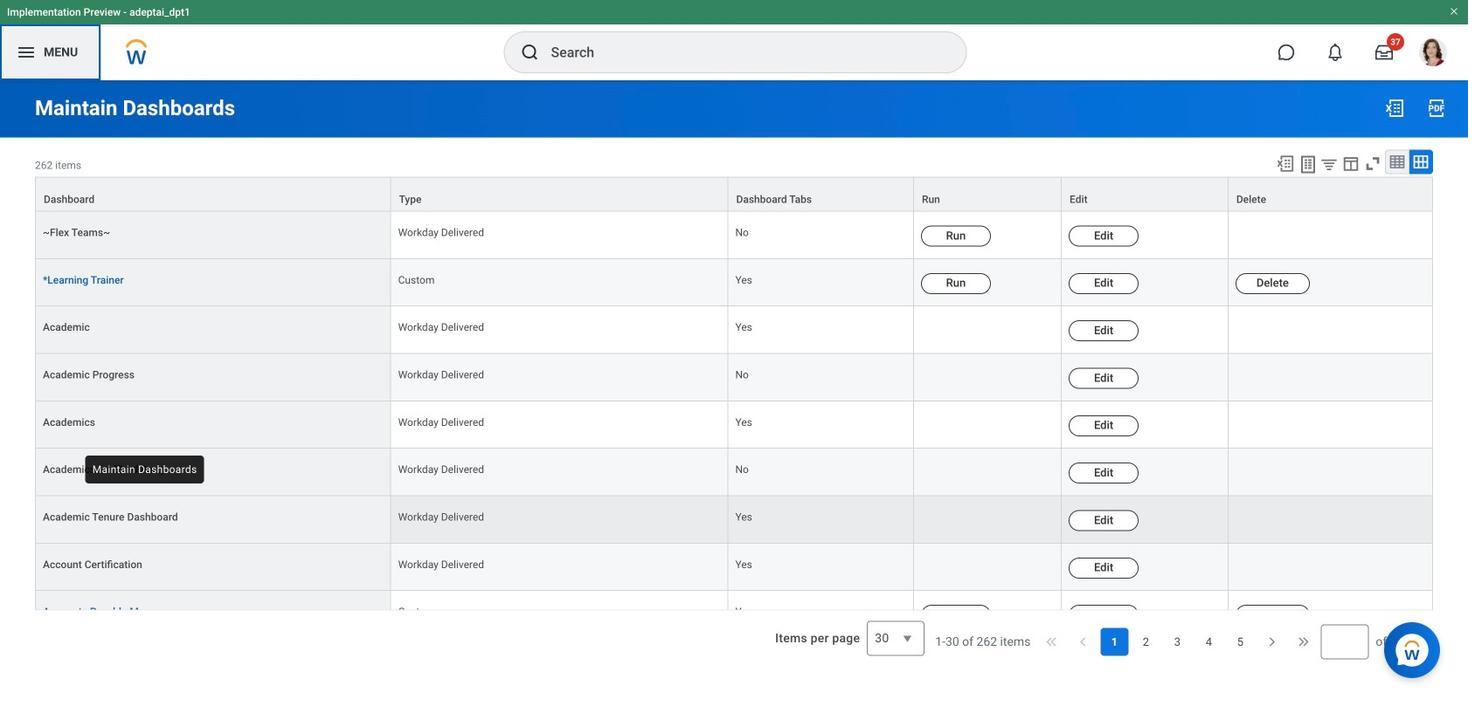 Task type: locate. For each thing, give the bounding box(es) containing it.
export to excel image
[[1384, 98, 1405, 119], [1276, 154, 1295, 173]]

2 row from the top
[[35, 212, 1433, 259]]

1 horizontal spatial export to excel image
[[1384, 98, 1405, 119]]

close environment banner image
[[1449, 6, 1459, 17]]

account certification element
[[43, 556, 142, 571]]

4 row from the top
[[35, 307, 1433, 354]]

view printable version (pdf) image
[[1426, 98, 1447, 119]]

5 row from the top
[[35, 354, 1433, 402]]

toolbar
[[1268, 150, 1433, 177]]

list
[[1101, 629, 1254, 657]]

7 row from the top
[[35, 449, 1433, 497]]

export to excel image left export to worksheets image
[[1276, 154, 1295, 173]]

Search Workday  search field
[[551, 33, 930, 72]]

list inside pagination element
[[1101, 629, 1254, 657]]

1 vertical spatial export to excel image
[[1276, 154, 1295, 173]]

profile logan mcneil image
[[1419, 38, 1447, 70]]

0 vertical spatial export to excel image
[[1384, 98, 1405, 119]]

search image
[[519, 42, 540, 63]]

status
[[935, 634, 1031, 652]]

6 row from the top
[[35, 402, 1433, 449]]

export to excel image for view printable version (pdf) icon
[[1384, 98, 1405, 119]]

main content
[[0, 80, 1468, 707]]

0 horizontal spatial export to excel image
[[1276, 154, 1295, 173]]

fullscreen image
[[1363, 154, 1382, 173]]

academics element
[[43, 413, 95, 429]]

export to excel image left view printable version (pdf) icon
[[1384, 98, 1405, 119]]

cell
[[1228, 212, 1433, 259], [914, 307, 1062, 354], [1228, 307, 1433, 354], [914, 354, 1062, 402], [1228, 354, 1433, 402], [914, 402, 1062, 449], [1228, 402, 1433, 449], [914, 449, 1062, 497], [1228, 449, 1433, 497], [914, 497, 1062, 544], [1228, 497, 1433, 544], [914, 544, 1062, 592], [1228, 544, 1433, 592]]

status inside pagination element
[[935, 634, 1031, 652]]

chevron 2x right small image
[[1294, 634, 1312, 652]]

pagination element
[[935, 611, 1433, 674]]

table image
[[1389, 153, 1406, 171]]

banner
[[0, 0, 1468, 80]]

export to excel image for export to worksheets image
[[1276, 154, 1295, 173]]

items per page element
[[773, 611, 925, 667]]

chevron left small image
[[1074, 634, 1092, 652]]

row
[[35, 177, 1433, 212], [35, 212, 1433, 259], [35, 259, 1433, 307], [35, 307, 1433, 354], [35, 354, 1433, 402], [35, 402, 1433, 449], [35, 449, 1433, 497], [35, 497, 1433, 544], [35, 544, 1433, 592], [35, 592, 1433, 639]]

justify image
[[16, 42, 37, 63]]

~flex teams~ element
[[43, 223, 110, 239]]



Task type: vqa. For each thing, say whether or not it's contained in the screenshot.
Account Certification ELEMENT
yes



Task type: describe. For each thing, give the bounding box(es) containing it.
export to worksheets image
[[1298, 154, 1319, 175]]

8 row from the top
[[35, 497, 1433, 544]]

select to filter grid data image
[[1319, 155, 1339, 173]]

notifications large image
[[1326, 44, 1344, 61]]

3 row from the top
[[35, 259, 1433, 307]]

academic tenure dashboard element
[[43, 508, 178, 524]]

1 row from the top
[[35, 177, 1433, 212]]

academics for third party element
[[43, 461, 165, 476]]

10 row from the top
[[35, 592, 1433, 639]]

inbox large image
[[1375, 44, 1393, 61]]

click to view/edit grid preferences image
[[1341, 154, 1361, 173]]

Go to page number text field
[[1321, 625, 1369, 660]]

academic progress element
[[43, 366, 135, 381]]

9 row from the top
[[35, 544, 1433, 592]]

chevron right small image
[[1263, 634, 1281, 652]]

academic element
[[43, 318, 90, 334]]

expand table image
[[1412, 153, 1430, 171]]

chevron 2x left small image
[[1043, 634, 1060, 652]]



